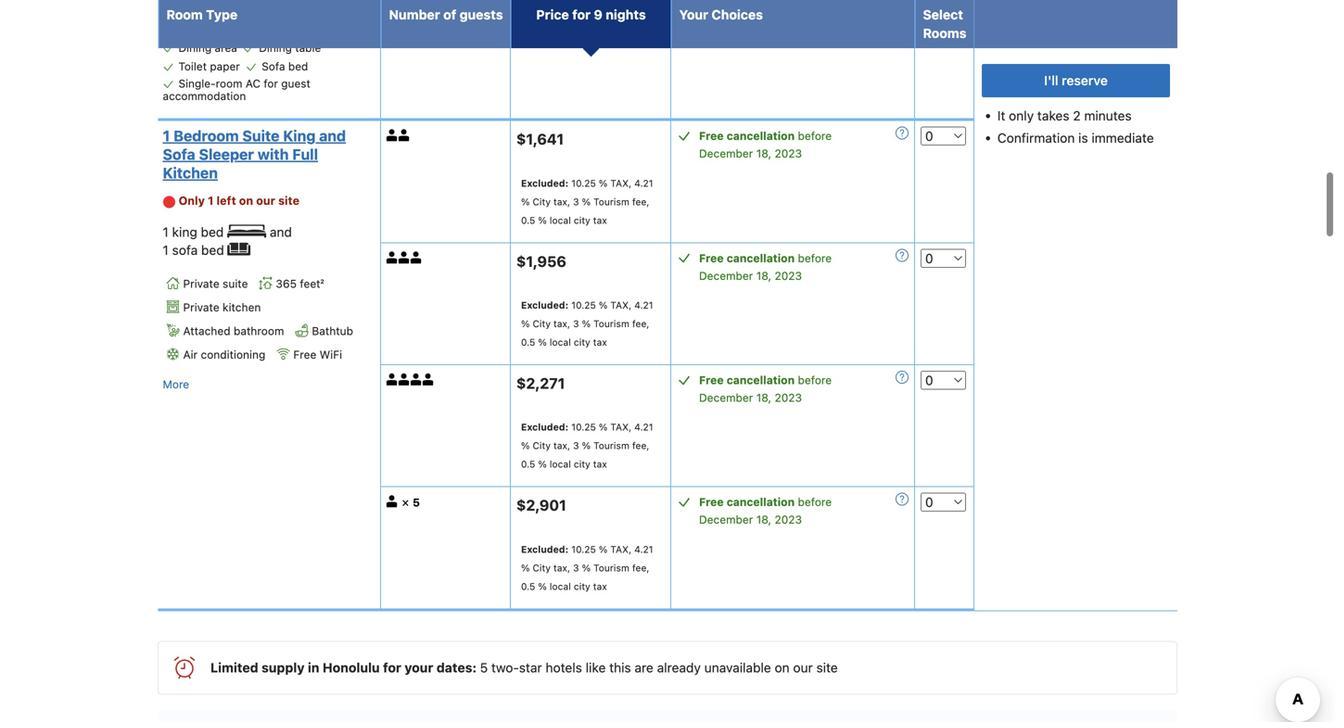 Task type: vqa. For each thing, say whether or not it's contained in the screenshot.
Class related to sedan
no



Task type: describe. For each thing, give the bounding box(es) containing it.
it
[[998, 108, 1006, 123]]

december for $1,956
[[699, 269, 754, 282]]

private for private kitchen
[[183, 301, 220, 314]]

rooms
[[923, 26, 967, 41]]

tax, for $2,271
[[611, 422, 632, 433]]

sleeper
[[199, 146, 254, 163]]

takes
[[1038, 108, 1070, 123]]

1 more details on meals and payment options image from the top
[[896, 127, 909, 140]]

excluded: for $2,901
[[521, 544, 569, 555]]

1 for sofa
[[163, 243, 169, 258]]

number
[[389, 7, 440, 22]]

$2,271
[[517, 375, 565, 393]]

in
[[308, 660, 320, 676]]

18, for $1,956
[[757, 269, 772, 282]]

excluded: for $1,956
[[521, 300, 569, 311]]

bathtub
[[312, 325, 353, 338]]

1 bedroom suite king and sofa sleeper with full kitchen
[[163, 127, 346, 182]]

tax, for $1,956
[[554, 318, 571, 329]]

1 horizontal spatial 5
[[480, 660, 488, 676]]

0 vertical spatial site
[[278, 194, 300, 207]]

like
[[586, 660, 606, 676]]

your choices
[[680, 7, 763, 22]]

0.5 for $1,956
[[521, 337, 536, 348]]

1 december from the top
[[699, 147, 754, 160]]

wifi
[[320, 348, 342, 361]]

private suite
[[183, 278, 248, 290]]

sofa
[[172, 243, 198, 258]]

air
[[183, 348, 198, 361]]

kitchen
[[223, 301, 261, 314]]

i'll reserve button
[[982, 64, 1171, 97]]

more
[[163, 378, 189, 391]]

before december 18, 2023 for $1,956
[[699, 252, 832, 282]]

king
[[172, 225, 197, 240]]

free wifi
[[293, 348, 342, 361]]

i'll reserve
[[1045, 73, 1108, 88]]

1 fee, from the top
[[633, 9, 650, 20]]

2
[[1074, 108, 1081, 123]]

december for $2,271
[[699, 391, 754, 404]]

your
[[405, 660, 434, 676]]

dining table
[[259, 41, 321, 54]]

bed for 1 sofa bed
[[201, 243, 224, 258]]

bedroom
[[174, 127, 239, 145]]

1 city from the top
[[574, 28, 591, 39]]

are
[[635, 660, 654, 676]]

city for $1,641
[[574, 215, 591, 226]]

1 sofa bed
[[163, 243, 228, 258]]

dining area
[[179, 41, 237, 54]]

4.21 for $1,641
[[635, 177, 654, 189]]

unavailable
[[705, 660, 772, 676]]

4.21 for $2,901
[[635, 544, 654, 555]]

1 4.21 from the top
[[635, 0, 654, 2]]

2023 for $2,271
[[775, 391, 802, 404]]

1 tax from the top
[[593, 28, 607, 39]]

only 1 left on our site
[[179, 194, 300, 207]]

0 vertical spatial bed
[[288, 60, 308, 73]]

1 18, from the top
[[757, 147, 772, 160]]

sofa bed
[[262, 60, 308, 73]]

attached bathroom
[[183, 325, 284, 338]]

air conditioning
[[183, 348, 266, 361]]

with
[[258, 146, 289, 163]]

full
[[292, 146, 318, 163]]

december for $2,901
[[699, 514, 754, 527]]

private kitchen
[[183, 301, 261, 314]]

ac
[[246, 77, 261, 90]]

0.5 for $1,641
[[521, 215, 536, 226]]

1 10.25 % tax, 4.21 % city tax, 3 % tourism fee, 0.5 % local city tax from the top
[[521, 0, 654, 39]]

this
[[610, 660, 631, 676]]

tourism for $1,956
[[594, 318, 630, 329]]

tax for $2,271
[[593, 459, 607, 470]]

of
[[444, 7, 457, 22]]

single-
[[179, 77, 216, 90]]

1 horizontal spatial our
[[794, 660, 813, 676]]

before for $2,901
[[798, 496, 832, 509]]

bed for 1 king bed
[[201, 225, 224, 240]]

local for $2,901
[[550, 581, 571, 592]]

more details on meals and payment options image for $1,956
[[896, 249, 909, 262]]

0.5 for $2,901
[[521, 581, 536, 592]]

0 horizontal spatial and
[[270, 225, 292, 240]]

price for 9 nights
[[536, 7, 646, 22]]

before december 18, 2023 for $2,901
[[699, 496, 832, 527]]

your
[[680, 7, 709, 22]]

× 5
[[402, 496, 420, 509]]

select rooms
[[923, 7, 967, 41]]

stovetop
[[227, 23, 274, 36]]

limited
[[211, 660, 258, 676]]

0 vertical spatial sofa
[[262, 60, 285, 73]]

1 local from the top
[[550, 28, 571, 39]]

conditioning
[[201, 348, 266, 361]]

1 tax, from the top
[[554, 9, 571, 20]]

nights
[[606, 7, 646, 22]]

clock
[[212, 4, 240, 17]]

1 horizontal spatial on
[[775, 660, 790, 676]]

10.25 for $1,956
[[572, 300, 596, 311]]

dining for dining table
[[259, 41, 292, 54]]

room
[[216, 77, 243, 90]]

cancellation for $2,271
[[727, 374, 795, 387]]

alarm clock
[[179, 4, 240, 17]]

price
[[536, 7, 569, 22]]

table
[[295, 41, 321, 54]]

tax, for $1,641
[[611, 177, 632, 189]]

area
[[215, 41, 237, 54]]

365
[[276, 278, 297, 290]]

it only takes 2 minutes confirmation is immediate
[[998, 108, 1155, 146]]

365 feet²
[[276, 278, 324, 290]]

excluded: for $2,271
[[521, 422, 569, 433]]

city for $1,956
[[533, 318, 551, 329]]

18, for $2,901
[[757, 514, 772, 527]]

$1,641
[[517, 131, 564, 148]]

0 vertical spatial occupancy image
[[399, 129, 411, 142]]

dates:
[[437, 660, 477, 676]]

2 more details on meals and payment options image from the top
[[896, 493, 909, 506]]

1 cancellation from the top
[[727, 129, 795, 142]]

tourism for $2,901
[[594, 562, 630, 574]]

left
[[217, 194, 236, 207]]

1 free cancellation from the top
[[699, 129, 795, 142]]

single-room ac for guest accommodation
[[163, 77, 311, 103]]

1 city from the top
[[533, 9, 551, 20]]

18, for $2,271
[[757, 391, 772, 404]]

only
[[179, 194, 205, 207]]

oven
[[179, 23, 206, 36]]

local for $2,271
[[550, 459, 571, 470]]

tax, for $2,901
[[611, 544, 632, 555]]

room type
[[167, 7, 238, 22]]

immediate
[[1092, 130, 1155, 146]]



Task type: locate. For each thing, give the bounding box(es) containing it.
city for $1,956
[[574, 337, 591, 348]]

10.25 % tax, 4.21 % city tax, 3 % tourism fee, 0.5 % local city tax for $1,641
[[521, 177, 654, 226]]

local for $1,641
[[550, 215, 571, 226]]

free for $1,956
[[699, 252, 724, 265]]

bed up guest
[[288, 60, 308, 73]]

1 before december 18, 2023 from the top
[[699, 129, 832, 160]]

limited supply in honolulu for your dates: 5 two-star hotels like this are already unavailable on our site
[[211, 660, 838, 676]]

3 for $2,901
[[573, 562, 579, 574]]

0.5 for $2,271
[[521, 459, 536, 470]]

1 3 from the top
[[573, 9, 579, 20]]

1 bedroom suite king and sofa sleeper with full kitchen link
[[163, 127, 370, 182]]

local up $2,271
[[550, 337, 571, 348]]

2 3 from the top
[[573, 196, 579, 207]]

0 vertical spatial our
[[256, 194, 275, 207]]

3 4.21 from the top
[[635, 300, 654, 311]]

more details on meals and payment options image for $2,271
[[896, 371, 909, 384]]

2 before from the top
[[798, 252, 832, 265]]

free cancellation for $1,956
[[699, 252, 795, 265]]

before december 18, 2023 for $2,271
[[699, 374, 832, 404]]

sofa inside '1 bedroom suite king and sofa sleeper with full kitchen'
[[163, 146, 195, 163]]

tax, for $1,641
[[554, 196, 571, 207]]

3 local from the top
[[550, 337, 571, 348]]

2 local from the top
[[550, 215, 571, 226]]

5 10.25 % tax, 4.21 % city tax, 3 % tourism fee, 0.5 % local city tax from the top
[[521, 544, 654, 592]]

bathroom
[[234, 325, 284, 338]]

1 left sofa
[[163, 243, 169, 258]]

1 vertical spatial bed
[[201, 225, 224, 240]]

0 vertical spatial 5
[[413, 496, 420, 509]]

1 0.5 from the top
[[521, 28, 536, 39]]

4 tax from the top
[[593, 459, 607, 470]]

tourism
[[594, 9, 630, 20], [594, 196, 630, 207], [594, 318, 630, 329], [594, 440, 630, 451], [594, 562, 630, 574]]

for right "ac"
[[264, 77, 278, 90]]

king
[[283, 127, 316, 145]]

dining
[[179, 41, 212, 54], [259, 41, 292, 54]]

3 tourism from the top
[[594, 318, 630, 329]]

excluded:
[[521, 177, 569, 189], [521, 300, 569, 311], [521, 422, 569, 433], [521, 544, 569, 555]]

$1,956
[[517, 253, 567, 270]]

cancellation for $2,901
[[727, 496, 795, 509]]

excluded: down $2,271
[[521, 422, 569, 433]]

1
[[163, 127, 170, 145], [208, 194, 214, 207], [163, 225, 169, 240], [163, 243, 169, 258]]

2 10.25 from the top
[[572, 177, 596, 189]]

3 for $2,271
[[573, 440, 579, 451]]

more details on meals and payment options image
[[896, 249, 909, 262], [896, 371, 909, 384]]

5 0.5 from the top
[[521, 581, 536, 592]]

on
[[239, 194, 253, 207], [775, 660, 790, 676]]

5 10.25 from the top
[[572, 544, 596, 555]]

2 10.25 % tax, 4.21 % city tax, 3 % tourism fee, 0.5 % local city tax from the top
[[521, 177, 654, 226]]

4 excluded: from the top
[[521, 544, 569, 555]]

1 horizontal spatial dining
[[259, 41, 292, 54]]

1 left left
[[208, 194, 214, 207]]

0 horizontal spatial site
[[278, 194, 300, 207]]

room
[[167, 7, 203, 22]]

our
[[256, 194, 275, 207], [794, 660, 813, 676]]

free cancellation for $2,901
[[699, 496, 795, 509]]

tax for $1,956
[[593, 337, 607, 348]]

choices
[[712, 7, 763, 22]]

city
[[533, 9, 551, 20], [533, 196, 551, 207], [533, 318, 551, 329], [533, 440, 551, 451], [533, 562, 551, 574]]

is
[[1079, 130, 1089, 146]]

1 left bedroom in the top of the page
[[163, 127, 170, 145]]

1 vertical spatial and
[[270, 225, 292, 240]]

tax for $2,901
[[593, 581, 607, 592]]

feet²
[[300, 278, 324, 290]]

3 10.25 from the top
[[572, 300, 596, 311]]

0 horizontal spatial sofa
[[163, 146, 195, 163]]

10.25 for $1,641
[[572, 177, 596, 189]]

3 before from the top
[[798, 374, 832, 387]]

5 city from the top
[[533, 562, 551, 574]]

4 18, from the top
[[757, 514, 772, 527]]

tax, up $2,271
[[554, 318, 571, 329]]

2023
[[775, 147, 802, 160], [775, 269, 802, 282], [775, 391, 802, 404], [775, 514, 802, 527]]

tourism for $2,271
[[594, 440, 630, 451]]

2 4.21 from the top
[[635, 177, 654, 189]]

3
[[573, 9, 579, 20], [573, 196, 579, 207], [573, 318, 579, 329], [573, 440, 579, 451], [573, 562, 579, 574]]

city for $1,641
[[533, 196, 551, 207]]

1 king bed
[[163, 225, 227, 240]]

1 10.25 from the top
[[572, 0, 596, 2]]

tax, up $2,901
[[554, 440, 571, 451]]

city for $2,901
[[533, 562, 551, 574]]

hotels
[[546, 660, 582, 676]]

1 excluded: from the top
[[521, 177, 569, 189]]

2 tourism from the top
[[594, 196, 630, 207]]

0 horizontal spatial our
[[256, 194, 275, 207]]

guests
[[460, 7, 503, 22]]

3 for $1,641
[[573, 196, 579, 207]]

3 before december 18, 2023 from the top
[[699, 374, 832, 404]]

2 tax, from the top
[[611, 177, 632, 189]]

fee, for $1,641
[[633, 196, 650, 207]]

18,
[[757, 147, 772, 160], [757, 269, 772, 282], [757, 391, 772, 404], [757, 514, 772, 527]]

4 3 from the top
[[573, 440, 579, 451]]

site
[[278, 194, 300, 207], [817, 660, 838, 676]]

private up private kitchen
[[183, 278, 220, 290]]

4 10.25 % tax, 4.21 % city tax, 3 % tourism fee, 0.5 % local city tax from the top
[[521, 422, 654, 470]]

1 left king
[[163, 225, 169, 240]]

0 vertical spatial and
[[319, 127, 346, 145]]

4 tourism from the top
[[594, 440, 630, 451]]

4 2023 from the top
[[775, 514, 802, 527]]

guest
[[281, 77, 311, 90]]

number of guests
[[389, 7, 503, 22]]

excluded: down $2,901
[[521, 544, 569, 555]]

sofa up kitchen
[[163, 146, 195, 163]]

5 inside × 5
[[413, 496, 420, 509]]

3 18, from the top
[[757, 391, 772, 404]]

supply
[[262, 660, 305, 676]]

1 vertical spatial more details on meals and payment options image
[[896, 371, 909, 384]]

3 3 from the top
[[573, 318, 579, 329]]

city up $2,901
[[533, 440, 551, 451]]

occupancy image
[[387, 129, 399, 142], [387, 252, 399, 264], [399, 252, 411, 264], [411, 252, 423, 264], [399, 374, 411, 386], [411, 374, 423, 386], [423, 374, 435, 386], [387, 496, 399, 508]]

toilet
[[179, 60, 207, 73]]

3 2023 from the top
[[775, 391, 802, 404]]

city for $2,901
[[574, 581, 591, 592]]

excluded: down $1,641 at left
[[521, 177, 569, 189]]

5 right '×'
[[413, 496, 420, 509]]

star
[[519, 660, 542, 676]]

3 tax from the top
[[593, 337, 607, 348]]

for inside single-room ac for guest accommodation
[[264, 77, 278, 90]]

1 inside '1 bedroom suite king and sofa sleeper with full kitchen'
[[163, 127, 170, 145]]

10.25 % tax, 4.21 % city tax, 3 % tourism fee, 0.5 % local city tax for $2,901
[[521, 544, 654, 592]]

3 for $1,956
[[573, 318, 579, 329]]

2 horizontal spatial for
[[573, 7, 591, 22]]

1 vertical spatial on
[[775, 660, 790, 676]]

1 horizontal spatial sofa
[[262, 60, 285, 73]]

5 3 from the top
[[573, 562, 579, 574]]

suite
[[243, 127, 280, 145]]

4 10.25 from the top
[[572, 422, 596, 433]]

1 vertical spatial more details on meals and payment options image
[[896, 493, 909, 506]]

and
[[319, 127, 346, 145], [270, 225, 292, 240]]

paper
[[210, 60, 240, 73]]

3 city from the top
[[533, 318, 551, 329]]

local up $2,901
[[550, 459, 571, 470]]

1 vertical spatial our
[[794, 660, 813, 676]]

on right unavailable
[[775, 660, 790, 676]]

city down $2,901
[[533, 562, 551, 574]]

fee, for $2,271
[[633, 440, 650, 451]]

excluded: for $1,641
[[521, 177, 569, 189]]

4 before december 18, 2023 from the top
[[699, 496, 832, 527]]

3 0.5 from the top
[[521, 337, 536, 348]]

tax for $1,641
[[593, 215, 607, 226]]

10.25 for $2,901
[[572, 544, 596, 555]]

3 tax, from the top
[[611, 300, 632, 311]]

10.25 % tax, 4.21 % city tax, 3 % tourism fee, 0.5 % local city tax for $2,271
[[521, 422, 654, 470]]

2 december from the top
[[699, 269, 754, 282]]

3 tax, from the top
[[554, 318, 571, 329]]

×
[[402, 496, 410, 509]]

already
[[657, 660, 701, 676]]

4.21 for $2,271
[[635, 422, 654, 433]]

occupancy image
[[399, 129, 411, 142], [387, 374, 399, 386]]

tax, left 9
[[554, 9, 571, 20]]

2 fee, from the top
[[633, 196, 650, 207]]

3 free cancellation from the top
[[699, 374, 795, 387]]

4.21 for $1,956
[[635, 300, 654, 311]]

2 tax, from the top
[[554, 196, 571, 207]]

0.5
[[521, 28, 536, 39], [521, 215, 536, 226], [521, 337, 536, 348], [521, 459, 536, 470], [521, 581, 536, 592]]

two-
[[492, 660, 519, 676]]

5 fee, from the top
[[633, 562, 650, 574]]

1 before from the top
[[798, 129, 832, 142]]

4 december from the top
[[699, 514, 754, 527]]

4 city from the top
[[574, 459, 591, 470]]

0 vertical spatial private
[[183, 278, 220, 290]]

2 0.5 from the top
[[521, 215, 536, 226]]

5 tax, from the top
[[554, 562, 571, 574]]

4 tax, from the top
[[611, 422, 632, 433]]

only
[[1009, 108, 1034, 123]]

2 city from the top
[[533, 196, 551, 207]]

4 0.5 from the top
[[521, 459, 536, 470]]

for
[[573, 7, 591, 22], [264, 77, 278, 90], [383, 660, 402, 676]]

excluded: down $1,956
[[521, 300, 569, 311]]

alarm
[[179, 4, 209, 17]]

1 for bedroom
[[163, 127, 170, 145]]

2 before december 18, 2023 from the top
[[699, 252, 832, 282]]

tourism for $1,641
[[594, 196, 630, 207]]

0 horizontal spatial for
[[264, 77, 278, 90]]

1 more details on meals and payment options image from the top
[[896, 249, 909, 262]]

before for $2,271
[[798, 374, 832, 387]]

1 tourism from the top
[[594, 9, 630, 20]]

2023 for $2,901
[[775, 514, 802, 527]]

local down price
[[550, 28, 571, 39]]

1 vertical spatial 5
[[480, 660, 488, 676]]

5 city from the top
[[574, 581, 591, 592]]

5 local from the top
[[550, 581, 571, 592]]

suite
[[223, 278, 248, 290]]

before for $1,956
[[798, 252, 832, 265]]

5
[[413, 496, 420, 509], [480, 660, 488, 676]]

1 horizontal spatial site
[[817, 660, 838, 676]]

4 fee, from the top
[[633, 440, 650, 451]]

0 vertical spatial more details on meals and payment options image
[[896, 249, 909, 262]]

private
[[183, 278, 220, 290], [183, 301, 220, 314]]

1 for king
[[163, 225, 169, 240]]

for left 9
[[573, 7, 591, 22]]

1 horizontal spatial for
[[383, 660, 402, 676]]

3 city from the top
[[574, 337, 591, 348]]

tax, for $2,901
[[554, 562, 571, 574]]

tax, for $2,271
[[554, 440, 571, 451]]

3 december from the top
[[699, 391, 754, 404]]

1 vertical spatial sofa
[[163, 146, 195, 163]]

0 vertical spatial on
[[239, 194, 253, 207]]

1 dining from the left
[[179, 41, 212, 54]]

city left 9
[[533, 9, 551, 20]]

9
[[594, 7, 603, 22]]

sofa down the dining table
[[262, 60, 285, 73]]

type
[[206, 7, 238, 22]]

1 vertical spatial site
[[817, 660, 838, 676]]

private up attached at the left
[[183, 301, 220, 314]]

4 4.21 from the top
[[635, 422, 654, 433]]

local up $1,956
[[550, 215, 571, 226]]

fee, for $1,956
[[633, 318, 650, 329]]

0 horizontal spatial 5
[[413, 496, 420, 509]]

confirmation
[[998, 130, 1075, 146]]

4 local from the top
[[550, 459, 571, 470]]

10.25 % tax, 4.21 % city tax, 3 % tourism fee, 0.5 % local city tax for $1,956
[[521, 300, 654, 348]]

more link
[[163, 375, 189, 394]]

on right left
[[239, 194, 253, 207]]

5 left "two-"
[[480, 660, 488, 676]]

toilet paper
[[179, 60, 240, 73]]

attached
[[183, 325, 231, 338]]

private for private suite
[[183, 278, 220, 290]]

local up hotels
[[550, 581, 571, 592]]

4 before from the top
[[798, 496, 832, 509]]

free cancellation for $2,271
[[699, 374, 795, 387]]

2 2023 from the top
[[775, 269, 802, 282]]

1 vertical spatial for
[[264, 77, 278, 90]]

%
[[599, 0, 608, 2], [521, 9, 530, 20], [582, 9, 591, 20], [538, 28, 547, 39], [599, 177, 608, 189], [521, 196, 530, 207], [582, 196, 591, 207], [538, 215, 547, 226], [599, 300, 608, 311], [521, 318, 530, 329], [582, 318, 591, 329], [538, 337, 547, 348], [599, 422, 608, 433], [521, 440, 530, 451], [582, 440, 591, 451], [538, 459, 547, 470], [599, 544, 608, 555], [521, 562, 530, 574], [582, 562, 591, 574], [538, 581, 547, 592]]

couch image
[[228, 243, 250, 256]]

dining up sofa bed
[[259, 41, 292, 54]]

2 excluded: from the top
[[521, 300, 569, 311]]

our right left
[[256, 194, 275, 207]]

5 tax, from the top
[[611, 544, 632, 555]]

3 cancellation from the top
[[727, 374, 795, 387]]

accommodation
[[163, 90, 246, 103]]

2023 for $1,956
[[775, 269, 802, 282]]

0 vertical spatial for
[[573, 7, 591, 22]]

4 city from the top
[[533, 440, 551, 451]]

sofa
[[262, 60, 285, 73], [163, 146, 195, 163]]

1 horizontal spatial and
[[319, 127, 346, 145]]

2 private from the top
[[183, 301, 220, 314]]

our right unavailable
[[794, 660, 813, 676]]

2 vertical spatial bed
[[201, 243, 224, 258]]

select
[[923, 7, 964, 22]]

minutes
[[1085, 108, 1132, 123]]

dining up 'toilet'
[[179, 41, 212, 54]]

and inside '1 bedroom suite king and sofa sleeper with full kitchen'
[[319, 127, 346, 145]]

$2,901
[[517, 497, 567, 515]]

kitchen
[[163, 164, 218, 182]]

4 cancellation from the top
[[727, 496, 795, 509]]

fee, for $2,901
[[633, 562, 650, 574]]

10.25 for $2,271
[[572, 422, 596, 433]]

0 horizontal spatial on
[[239, 194, 253, 207]]

2 vertical spatial for
[[383, 660, 402, 676]]

1 tax, from the top
[[611, 0, 632, 2]]

and up 365
[[270, 225, 292, 240]]

3 10.25 % tax, 4.21 % city tax, 3 % tourism fee, 0.5 % local city tax from the top
[[521, 300, 654, 348]]

tax, for $1,956
[[611, 300, 632, 311]]

more details on meals and payment options image
[[896, 127, 909, 140], [896, 493, 909, 506]]

4 tax, from the top
[[554, 440, 571, 451]]

2 dining from the left
[[259, 41, 292, 54]]

2 tax from the top
[[593, 215, 607, 226]]

bed down 1 king bed
[[201, 243, 224, 258]]

site down "with"
[[278, 194, 300, 207]]

local for $1,956
[[550, 337, 571, 348]]

5 tax from the top
[[593, 581, 607, 592]]

december
[[699, 147, 754, 160], [699, 269, 754, 282], [699, 391, 754, 404], [699, 514, 754, 527]]

city for $2,271
[[574, 459, 591, 470]]

0 vertical spatial more details on meals and payment options image
[[896, 127, 909, 140]]

city for $2,271
[[533, 440, 551, 451]]

cancellation
[[727, 129, 795, 142], [727, 252, 795, 265], [727, 374, 795, 387], [727, 496, 795, 509]]

5 4.21 from the top
[[635, 544, 654, 555]]

1 vertical spatial occupancy image
[[387, 374, 399, 386]]

tax, down $2,901
[[554, 562, 571, 574]]

and right king on the top left of page
[[319, 127, 346, 145]]

cancellation for $1,956
[[727, 252, 795, 265]]

site right unavailable
[[817, 660, 838, 676]]

2 cancellation from the top
[[727, 252, 795, 265]]

dining for dining area
[[179, 41, 212, 54]]

free for $2,901
[[699, 496, 724, 509]]

honolulu
[[323, 660, 380, 676]]

city up $1,956
[[533, 196, 551, 207]]

5 tourism from the top
[[594, 562, 630, 574]]

for left your
[[383, 660, 402, 676]]

3 excluded: from the top
[[521, 422, 569, 433]]

2 city from the top
[[574, 215, 591, 226]]

free for $2,271
[[699, 374, 724, 387]]

1 vertical spatial private
[[183, 301, 220, 314]]

4 free cancellation from the top
[[699, 496, 795, 509]]

0 horizontal spatial dining
[[179, 41, 212, 54]]

bed up 1 sofa bed
[[201, 225, 224, 240]]

1 private from the top
[[183, 278, 220, 290]]

2 free cancellation from the top
[[699, 252, 795, 265]]

tax, up $1,956
[[554, 196, 571, 207]]

city up $2,271
[[533, 318, 551, 329]]

2 18, from the top
[[757, 269, 772, 282]]

1 2023 from the top
[[775, 147, 802, 160]]



